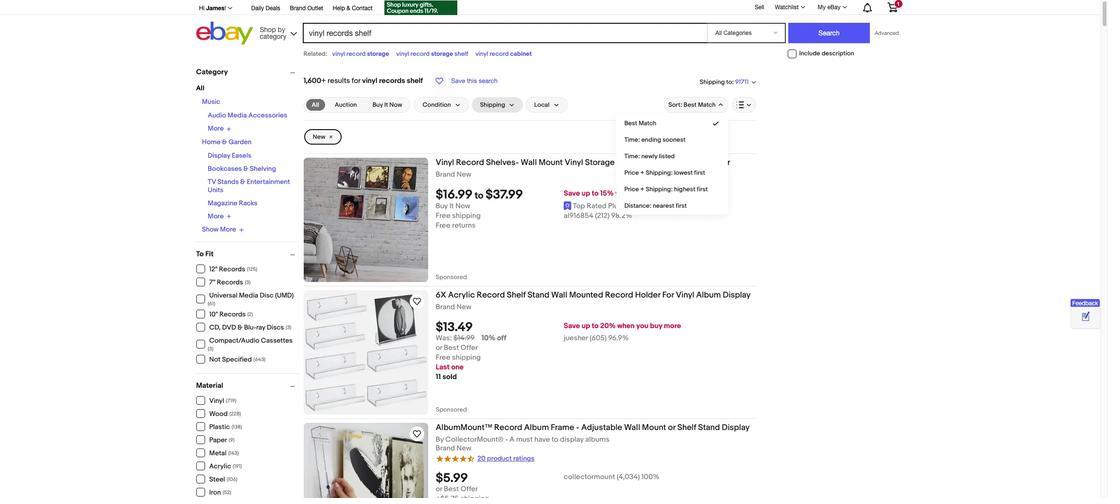 Task type: describe. For each thing, give the bounding box(es) containing it.
for
[[662, 291, 674, 300]]

$5.99
[[436, 472, 468, 487]]

shipping for shipping to : 91711
[[700, 78, 725, 86]]

ray
[[256, 324, 265, 332]]

1 free from the top
[[436, 212, 451, 221]]

to inside albummount™ record album frame - adjustable wall mount or shelf stand display by collectormount® - a must have to display albums brand new
[[552, 436, 558, 445]]

vinyl up $16.99
[[436, 158, 454, 168]]

music
[[202, 98, 220, 106]]

daily deals
[[251, 5, 280, 12]]

wall inside albummount™ record album frame - adjustable wall mount or shelf stand display by collectormount® - a must have to display albums brand new
[[624, 423, 640, 433]]

off
[[497, 334, 506, 343]]

records
[[379, 76, 405, 86]]

cd, dvd & blu-ray discs (3)
[[209, 324, 291, 332]]

& down 'easels'
[[243, 165, 248, 173]]

10%
[[482, 334, 496, 343]]

storage
[[585, 158, 615, 168]]

when for 20%
[[617, 322, 635, 331]]

10"
[[209, 311, 218, 319]]

1 shipping from the top
[[452, 212, 481, 221]]

shelf inside 6x acrylic record shelf stand wall mounted record holder for vinyl album display brand new
[[507, 291, 526, 300]]

offer for collectormount (4,034) 100% or best offer
[[461, 485, 478, 495]]

not
[[209, 356, 221, 364]]

6x acrylic record shelf stand wall mounted record holder for vinyl album display image
[[304, 291, 428, 415]]

or inside albummount™ record album frame - adjustable wall mount or shelf stand display by collectormount® - a must have to display albums brand new
[[668, 423, 676, 433]]

to inside shipping to : 91711
[[726, 78, 732, 86]]

buy inside save up to 15% when you buy more buy it now
[[436, 202, 448, 211]]

nearest
[[653, 202, 674, 210]]

one
[[451, 363, 464, 372]]

12" records (125)
[[209, 265, 257, 274]]

(4,034)
[[617, 473, 640, 482]]

first for price + shipping: lowest first
[[694, 169, 705, 177]]

you for 20%
[[636, 322, 649, 331]]

best inside collectormount (4,034) 100% or best offer
[[444, 485, 459, 495]]

buy for save up to 15% when you buy more buy it now
[[648, 189, 660, 198]]

mount inside albummount™ record album frame - adjustable wall mount or shelf stand display by collectormount® - a must have to display albums brand new
[[642, 423, 666, 433]]

adjustable
[[581, 423, 622, 433]]

albums
[[585, 436, 610, 445]]

record up 10%
[[477, 291, 505, 300]]

0 horizontal spatial now
[[389, 101, 402, 109]]

bookcases & shelving link
[[208, 165, 276, 173]]

up for 15%
[[582, 189, 590, 198]]

0 vertical spatial it
[[384, 101, 388, 109]]

shop
[[260, 26, 276, 33]]

match inside dropdown button
[[698, 101, 716, 109]]

(138)
[[232, 424, 242, 431]]

help
[[333, 5, 345, 12]]

2 vertical spatial -
[[505, 436, 508, 445]]

vinyl up wood
[[209, 397, 224, 405]]

cd,
[[209, 324, 221, 332]]

steel
[[209, 476, 225, 484]]

6x
[[436, 291, 446, 300]]

vinyl record shelves- wall mount vinyl storage - shelf for vinyl record holder image
[[304, 158, 428, 282]]

buy it now link
[[367, 99, 408, 111]]

shipping for shipping
[[480, 101, 505, 109]]

vinyl record shelves- wall mount vinyl storage - shelf for vinyl record holder heading
[[436, 158, 730, 168]]

7" records (3)
[[209, 279, 251, 287]]

(3) for 7" records
[[245, 279, 251, 286]]

returns
[[452, 221, 476, 230]]

buy it now
[[373, 101, 402, 109]]

highest
[[674, 186, 696, 193]]

ending
[[641, 136, 661, 144]]

time: ending soonest link
[[617, 132, 727, 148]]

newly
[[641, 153, 658, 160]]

(643)
[[254, 357, 266, 363]]

15%
[[600, 189, 614, 198]]

have
[[534, 436, 550, 445]]

al916854
[[564, 212, 594, 221]]

(52)
[[223, 490, 231, 496]]

Search for anything text field
[[304, 24, 705, 42]]

records for 7" records
[[217, 279, 243, 287]]

best inside dropdown button
[[684, 101, 697, 109]]

All selected text field
[[312, 101, 319, 109]]

al916854 (212) 98.2% free returns
[[436, 212, 632, 230]]

you for 15%
[[634, 189, 647, 198]]

0 horizontal spatial match
[[639, 120, 656, 127]]

& down bookcases & shelving link
[[240, 178, 245, 186]]

show more button
[[202, 226, 244, 234]]

mounted
[[569, 291, 603, 300]]

record inside albummount™ record album frame - adjustable wall mount or shelf stand display by collectormount® - a must have to display albums brand new
[[494, 423, 522, 433]]

1
[[897, 1, 900, 7]]

when for 15%
[[616, 189, 633, 198]]

metal (143)
[[209, 450, 239, 458]]

watch 6x acrylic record shelf stand wall mounted record holder for vinyl album display image
[[411, 296, 423, 308]]

vinyl for vinyl record storage shelf
[[396, 50, 409, 58]]

dvd
[[222, 324, 236, 332]]

advanced
[[875, 30, 899, 36]]

watchlist
[[775, 4, 799, 11]]

easels
[[232, 151, 251, 160]]

units
[[208, 186, 224, 194]]

price for price + shipping: lowest first
[[624, 169, 639, 177]]

my
[[818, 4, 826, 11]]

new link
[[304, 129, 342, 145]]

music link
[[202, 98, 220, 106]]

98.2%
[[611, 212, 632, 221]]

disc
[[260, 291, 274, 300]]

sold
[[443, 373, 457, 382]]

shop by category
[[260, 26, 286, 40]]

2 more button from the top
[[208, 212, 232, 221]]

6x acrylic record shelf stand wall mounted record holder for vinyl album display brand new
[[436, 291, 751, 312]]

storage for vinyl record storage
[[367, 50, 389, 58]]

to inside save up to 15% when you buy more buy it now
[[592, 189, 599, 198]]

(228)
[[229, 411, 241, 418]]

- inside vinyl record shelves- wall mount vinyl storage - shelf for vinyl record holder brand new
[[617, 158, 620, 168]]

collectormount (4,034) 100% or best offer
[[436, 473, 660, 495]]

price + shipping: lowest first link
[[617, 165, 727, 181]]

wood (228)
[[209, 410, 241, 419]]

was: $14.99
[[436, 334, 475, 343]]

record left shelves-
[[456, 158, 484, 168]]

1 vertical spatial -
[[576, 423, 579, 433]]

top rated plus image
[[564, 202, 572, 210]]

tv stands & entertainment units link
[[208, 178, 290, 194]]

blu-
[[244, 324, 256, 332]]

11
[[436, 373, 441, 382]]

record up lowest
[[675, 158, 703, 168]]

accessories
[[248, 111, 287, 120]]

a
[[510, 436, 515, 445]]

best up time: ending soonest
[[624, 120, 637, 127]]

offer for juesher (605) 96.9% or best offer free shipping last one 11 sold
[[461, 344, 478, 353]]

record for vinyl record storage
[[346, 50, 366, 58]]

storage for vinyl record storage shelf
[[431, 50, 453, 58]]

(212)
[[595, 212, 610, 221]]

media for audio
[[228, 111, 247, 120]]

new inside albummount™ record album frame - adjustable wall mount or shelf stand display by collectormount® - a must have to display albums brand new
[[457, 444, 471, 454]]

it inside save up to 15% when you buy more buy it now
[[450, 202, 454, 211]]

holder inside 6x acrylic record shelf stand wall mounted record holder for vinyl album display brand new
[[635, 291, 661, 300]]

display easels bookcases & shelving tv stands & entertainment units magazine racks
[[208, 151, 290, 207]]

plus
[[608, 202, 622, 211]]

albummount™ record album frame - adjustable wall mount or shelf stand display image
[[304, 423, 428, 499]]

sell
[[755, 4, 764, 11]]

1 vertical spatial all
[[312, 101, 319, 109]]

1 more button from the top
[[208, 124, 232, 133]]

get the coupon image
[[384, 0, 457, 15]]

first inside distance: nearest first link
[[676, 202, 687, 210]]

auction link
[[329, 99, 363, 111]]

shipping: for highest
[[646, 186, 673, 193]]

discs
[[267, 324, 284, 332]]

metal
[[209, 450, 227, 458]]

0 horizontal spatial shelf
[[407, 76, 423, 86]]

brand inside 6x acrylic record shelf stand wall mounted record holder for vinyl album display brand new
[[436, 303, 455, 312]]

+ for price + shipping: lowest first
[[640, 169, 644, 177]]

record for vinyl record cabinet
[[490, 50, 509, 58]]

my ebay link
[[813, 1, 851, 13]]

(106)
[[227, 477, 238, 483]]

new inside 6x acrylic record shelf stand wall mounted record holder for vinyl album display brand new
[[457, 303, 471, 312]]

price for price + shipping: highest first
[[624, 186, 639, 193]]

vinyl for vinyl record storage
[[332, 50, 345, 58]]

mount inside vinyl record shelves- wall mount vinyl storage - shelf for vinyl record holder brand new
[[539, 158, 563, 168]]

wall inside 6x acrylic record shelf stand wall mounted record holder for vinyl album display brand new
[[551, 291, 567, 300]]

acrylic (191)
[[209, 463, 242, 471]]

time: newly listed link
[[617, 148, 727, 165]]

magazine racks link
[[208, 199, 258, 207]]

last
[[436, 363, 450, 372]]

display inside albummount™ record album frame - adjustable wall mount or shelf stand display by collectormount® - a must have to display albums brand new
[[722, 423, 750, 433]]

albummount™ record album frame - adjustable wall mount or shelf stand display heading
[[436, 423, 750, 433]]

free inside al916854 (212) 98.2% free returns
[[436, 221, 451, 230]]

album inside 6x acrylic record shelf stand wall mounted record holder for vinyl album display brand new
[[696, 291, 721, 300]]

(605)
[[590, 334, 607, 343]]

records for 12" records
[[219, 265, 245, 274]]

none submit inside shop by category banner
[[788, 23, 870, 43]]



Task type: locate. For each thing, give the bounding box(es) containing it.
when up 96.9%
[[617, 322, 635, 331]]

2 vertical spatial (3)
[[208, 346, 214, 352]]

1 storage from the left
[[367, 50, 389, 58]]

1 vertical spatial more
[[664, 322, 681, 331]]

account navigation
[[194, 0, 905, 17]]

shelf
[[622, 158, 641, 168], [507, 291, 526, 300], [678, 423, 696, 433]]

1,600 + results for vinyl records shelf
[[304, 76, 423, 86]]

vinyl up search
[[475, 50, 488, 58]]

0 vertical spatial shelf
[[622, 158, 641, 168]]

you up distance:
[[634, 189, 647, 198]]

tv
[[208, 178, 216, 186]]

storage up save this search button
[[431, 50, 453, 58]]

or for collectormount (4,034) 100% or best offer
[[436, 485, 442, 495]]

album right for
[[696, 291, 721, 300]]

sort: best match
[[668, 101, 716, 109]]

save inside button
[[451, 77, 465, 85]]

time: left the 'newly'
[[624, 153, 640, 160]]

vinyl left storage
[[565, 158, 583, 168]]

for inside vinyl record shelves- wall mount vinyl storage - shelf for vinyl record holder brand new
[[642, 158, 653, 168]]

vinyl inside 6x acrylic record shelf stand wall mounted record holder for vinyl album display brand new
[[676, 291, 694, 300]]

new inside vinyl record shelves- wall mount vinyl storage - shelf for vinyl record holder brand new
[[457, 170, 471, 179]]

shipping inside the juesher (605) 96.9% or best offer free shipping last one 11 sold
[[452, 353, 481, 363]]

1 vertical spatial more
[[208, 212, 224, 221]]

juesher
[[564, 334, 588, 343]]

first inside price + shipping: highest first link
[[697, 186, 708, 193]]

more inside save up to 15% when you buy more buy it now
[[662, 189, 679, 198]]

shelf right 'records'
[[407, 76, 423, 86]]

all down 1,600
[[312, 101, 319, 109]]

acrylic right "6x"
[[448, 291, 475, 300]]

1 shipping: from the top
[[646, 169, 673, 177]]

brand up $16.99
[[436, 170, 455, 179]]

vinyl right for
[[676, 291, 694, 300]]

brand outlet link
[[290, 3, 323, 14]]

0 vertical spatial price
[[624, 169, 639, 177]]

time: for time: ending soonest
[[624, 136, 640, 144]]

when up 'plus'
[[616, 189, 633, 198]]

shipping down search
[[480, 101, 505, 109]]

cabinet
[[510, 50, 532, 58]]

shipping
[[452, 212, 481, 221], [452, 353, 481, 363]]

best down was: $14.99
[[444, 344, 459, 353]]

to left 91711
[[726, 78, 732, 86]]

1 horizontal spatial (3)
[[245, 279, 251, 286]]

2 shipping from the top
[[452, 353, 481, 363]]

main content containing $16.99
[[304, 63, 756, 499]]

(9)
[[229, 437, 235, 444]]

album inside albummount™ record album frame - adjustable wall mount or shelf stand display by collectormount® - a must have to display albums brand new
[[524, 423, 549, 433]]

ratings
[[513, 455, 535, 463]]

0 vertical spatial all
[[196, 84, 204, 92]]

vinyl record shelves- wall mount vinyl storage - shelf for vinyl record holder brand new
[[436, 158, 730, 179]]

+ left results
[[321, 76, 326, 86]]

offer inside the juesher (605) 96.9% or best offer free shipping last one 11 sold
[[461, 344, 478, 353]]

watch albummount™ record album frame - adjustable wall mount or shelf stand display image
[[411, 429, 423, 440]]

for up price + shipping: lowest first
[[642, 158, 653, 168]]

2 offer from the top
[[461, 485, 478, 495]]

james
[[206, 4, 225, 12]]

1 horizontal spatial shelf
[[455, 50, 468, 58]]

1,600
[[304, 76, 321, 86]]

shelf inside albummount™ record album frame - adjustable wall mount or shelf stand display by collectormount® - a must have to display albums brand new
[[678, 423, 696, 433]]

0 vertical spatial up
[[582, 189, 590, 198]]

more up show more
[[208, 212, 224, 221]]

2 horizontal spatial wall
[[624, 423, 640, 433]]

media for universal
[[239, 291, 258, 300]]

offer down 20
[[461, 485, 478, 495]]

0 horizontal spatial it
[[384, 101, 388, 109]]

0 vertical spatial when
[[616, 189, 633, 198]]

buy
[[648, 189, 660, 198], [650, 322, 662, 331]]

0 horizontal spatial storage
[[367, 50, 389, 58]]

shipping up one
[[452, 353, 481, 363]]

1 vertical spatial records
[[217, 279, 243, 287]]

holder
[[705, 158, 730, 168], [635, 291, 661, 300]]

0 vertical spatial first
[[694, 169, 705, 177]]

2 storage from the left
[[431, 50, 453, 58]]

1 vertical spatial acrylic
[[209, 463, 231, 471]]

2 vertical spatial shelf
[[678, 423, 696, 433]]

or for juesher (605) 96.9% or best offer free shipping last one 11 sold
[[436, 344, 442, 353]]

1 vertical spatial or
[[668, 423, 676, 433]]

0 horizontal spatial for
[[352, 76, 361, 86]]

time: for time: newly listed
[[624, 153, 640, 160]]

1 horizontal spatial for
[[642, 158, 653, 168]]

$37.99
[[486, 188, 523, 203]]

- up display
[[576, 423, 579, 433]]

2 up from the top
[[582, 322, 590, 331]]

match up the 'ending'
[[639, 120, 656, 127]]

shipping
[[700, 78, 725, 86], [480, 101, 505, 109]]

iron
[[209, 489, 221, 497]]

96.9%
[[608, 334, 629, 343]]

vinyl for vinyl record cabinet
[[475, 50, 488, 58]]

media inside universal media disc (umd) (61)
[[239, 291, 258, 300]]

vinyl up price + shipping: lowest first
[[654, 158, 673, 168]]

price down time: newly listed
[[624, 169, 639, 177]]

wall inside vinyl record shelves- wall mount vinyl storage - shelf for vinyl record holder brand new
[[521, 158, 537, 168]]

shelf up save this search button
[[455, 50, 468, 58]]

up for 20%
[[582, 322, 590, 331]]

20
[[478, 455, 486, 463]]

wall
[[521, 158, 537, 168], [551, 291, 567, 300], [624, 423, 640, 433]]

1 horizontal spatial all
[[312, 101, 319, 109]]

0 vertical spatial media
[[228, 111, 247, 120]]

acrylic inside 6x acrylic record shelf stand wall mounted record holder for vinyl album display brand new
[[448, 291, 475, 300]]

record down get the coupon 'image'
[[411, 50, 430, 58]]

price up distance:
[[624, 186, 639, 193]]

record for vinyl record storage shelf
[[411, 50, 430, 58]]

all up music link
[[196, 84, 204, 92]]

more down audio
[[208, 125, 224, 133]]

0 vertical spatial holder
[[705, 158, 730, 168]]

up up the 'top' in the top right of the page
[[582, 189, 590, 198]]

- left a
[[505, 436, 508, 445]]

0 vertical spatial acrylic
[[448, 291, 475, 300]]

save for save up to 20% when you buy more
[[564, 322, 580, 331]]

1 vertical spatial up
[[582, 322, 590, 331]]

2 vertical spatial more
[[220, 226, 236, 234]]

shipping left :
[[700, 78, 725, 86]]

1 vertical spatial shelf
[[407, 76, 423, 86]]

up
[[582, 189, 590, 198], [582, 322, 590, 331]]

10% off
[[482, 334, 506, 343]]

to up (605)
[[592, 322, 599, 331]]

vinyl left 'records'
[[362, 76, 377, 86]]

91711
[[735, 78, 749, 86]]

1 vertical spatial it
[[450, 202, 454, 211]]

for right results
[[352, 76, 361, 86]]

wall left mounted on the bottom right
[[551, 291, 567, 300]]

stands
[[218, 178, 239, 186]]

0 horizontal spatial mount
[[539, 158, 563, 168]]

save up juesher on the bottom right of page
[[564, 322, 580, 331]]

6x acrylic record shelf stand wall mounted record holder for vinyl album display heading
[[436, 291, 751, 300]]

save for save this search
[[451, 77, 465, 85]]

top rated plus
[[573, 202, 622, 211]]

shipping: for lowest
[[646, 169, 673, 177]]

media left "disc"
[[239, 291, 258, 300]]

first down highest
[[676, 202, 687, 210]]

juesher (605) 96.9% or best offer free shipping last one 11 sold
[[436, 334, 629, 382]]

1 vertical spatial (3)
[[286, 325, 291, 331]]

vinyl right related:
[[332, 50, 345, 58]]

daily
[[251, 5, 264, 12]]

1 vertical spatial save
[[564, 189, 580, 198]]

more inside button
[[220, 226, 236, 234]]

more down for
[[664, 322, 681, 331]]

None submit
[[788, 23, 870, 43]]

0 horizontal spatial shipping
[[480, 101, 505, 109]]

or
[[436, 344, 442, 353], [668, 423, 676, 433], [436, 485, 442, 495]]

time:
[[624, 136, 640, 144], [624, 153, 640, 160]]

vinyl
[[332, 50, 345, 58], [396, 50, 409, 58], [475, 50, 488, 58], [362, 76, 377, 86]]

album up have
[[524, 423, 549, 433]]

1 horizontal spatial -
[[576, 423, 579, 433]]

wall right adjustable
[[624, 423, 640, 433]]

shelf inside vinyl record shelves- wall mount vinyl storage - shelf for vinyl record holder brand new
[[622, 158, 641, 168]]

1 vertical spatial buy
[[650, 322, 662, 331]]

record up a
[[494, 423, 522, 433]]

vinyl record shelves- wall mount vinyl storage - shelf for vinyl record holder link
[[436, 158, 756, 171]]

1 horizontal spatial holder
[[705, 158, 730, 168]]

0 vertical spatial -
[[617, 158, 620, 168]]

2 vertical spatial display
[[722, 423, 750, 433]]

0 horizontal spatial (3)
[[208, 346, 214, 352]]

0 horizontal spatial wall
[[521, 158, 537, 168]]

1 horizontal spatial now
[[456, 202, 470, 211]]

shipping: up distance: nearest first
[[646, 186, 673, 193]]

0 vertical spatial save
[[451, 77, 465, 85]]

0 vertical spatial more
[[208, 125, 224, 133]]

to inside $16.99 to $37.99
[[475, 191, 484, 202]]

to
[[726, 78, 732, 86], [592, 189, 599, 198], [475, 191, 484, 202], [592, 322, 599, 331], [552, 436, 558, 445]]

first right lowest
[[694, 169, 705, 177]]

1 record from the left
[[346, 50, 366, 58]]

2 vertical spatial wall
[[624, 423, 640, 433]]

(125)
[[247, 266, 257, 273]]

0 horizontal spatial record
[[346, 50, 366, 58]]

records
[[219, 265, 245, 274], [217, 279, 243, 287], [219, 311, 246, 319]]

first
[[694, 169, 705, 177], [697, 186, 708, 193], [676, 202, 687, 210]]

compact/audio
[[209, 337, 259, 345]]

(191)
[[233, 464, 242, 470]]

0 horizontal spatial album
[[524, 423, 549, 433]]

more right show
[[220, 226, 236, 234]]

display inside 6x acrylic record shelf stand wall mounted record holder for vinyl album display brand new
[[723, 291, 751, 300]]

shipping:
[[646, 169, 673, 177], [646, 186, 673, 193]]

1 vertical spatial shipping
[[452, 353, 481, 363]]

brand down "6x"
[[436, 303, 455, 312]]

more for save up to 15% when you buy more buy it now
[[662, 189, 679, 198]]

best
[[684, 101, 697, 109], [624, 120, 637, 127], [444, 344, 459, 353], [444, 485, 459, 495]]

1 vertical spatial shipping
[[480, 101, 505, 109]]

free shipping
[[436, 212, 481, 221]]

it up free shipping in the left top of the page
[[450, 202, 454, 211]]

0 vertical spatial records
[[219, 265, 245, 274]]

specified
[[222, 356, 252, 364]]

match down shipping to : 91711
[[698, 101, 716, 109]]

material
[[196, 381, 223, 391]]

shop by category button
[[255, 22, 299, 43]]

1 vertical spatial you
[[636, 322, 649, 331]]

watchlist link
[[770, 1, 810, 13]]

0 horizontal spatial shelf
[[507, 291, 526, 300]]

main content
[[304, 63, 756, 499]]

when inside save up to 15% when you buy more buy it now
[[616, 189, 633, 198]]

you right 20%
[[636, 322, 649, 331]]

more up "nearest"
[[662, 189, 679, 198]]

(3) down (125)
[[245, 279, 251, 286]]

new down all link
[[313, 133, 325, 141]]

new up $13.49
[[457, 303, 471, 312]]

2 record from the left
[[411, 50, 430, 58]]

1 vertical spatial more button
[[208, 212, 232, 221]]

holder inside vinyl record shelves- wall mount vinyl storage - shelf for vinyl record holder brand new
[[705, 158, 730, 168]]

(3) for compact/audio cassettes
[[208, 346, 214, 352]]

vinyl
[[436, 158, 454, 168], [565, 158, 583, 168], [654, 158, 673, 168], [676, 291, 694, 300], [209, 397, 224, 405]]

0 vertical spatial shelf
[[455, 50, 468, 58]]

buy right 20%
[[650, 322, 662, 331]]

now up free shipping in the left top of the page
[[456, 202, 470, 211]]

time: down best match
[[624, 136, 640, 144]]

local
[[534, 101, 550, 109]]

records up "7" records (3)"
[[219, 265, 245, 274]]

up up juesher on the bottom right of page
[[582, 322, 590, 331]]

0 horizontal spatial buy
[[373, 101, 383, 109]]

0 vertical spatial or
[[436, 344, 442, 353]]

0 vertical spatial more button
[[208, 124, 232, 133]]

feedback
[[1073, 300, 1098, 307]]

3 record from the left
[[490, 50, 509, 58]]

you inside save up to 15% when you buy more buy it now
[[634, 189, 647, 198]]

buy up distance: nearest first
[[648, 189, 660, 198]]

record up 1,600 + results for vinyl records shelf
[[346, 50, 366, 58]]

1 horizontal spatial wall
[[551, 291, 567, 300]]

1 vertical spatial buy
[[436, 202, 448, 211]]

first for price + shipping: highest first
[[697, 186, 708, 193]]

buy up free shipping in the left top of the page
[[436, 202, 448, 211]]

buy inside save up to 15% when you buy more buy it now
[[648, 189, 660, 198]]

stand inside 6x acrylic record shelf stand wall mounted record holder for vinyl album display brand new
[[528, 291, 549, 300]]

shipping up the returns
[[452, 212, 481, 221]]

(3) inside "7" records (3)"
[[245, 279, 251, 286]]

media right audio
[[228, 111, 247, 120]]

1 vertical spatial +
[[640, 169, 644, 177]]

1 offer from the top
[[461, 344, 478, 353]]

collectormount
[[564, 473, 615, 482]]

results
[[328, 76, 350, 86]]

universal
[[209, 291, 237, 300]]

shipping: up price + shipping: highest first
[[646, 169, 673, 177]]

0 vertical spatial mount
[[539, 158, 563, 168]]

new inside new 'link'
[[313, 133, 325, 141]]

must
[[516, 436, 533, 445]]

offer
[[461, 344, 478, 353], [461, 485, 478, 495]]

fit
[[205, 250, 214, 259]]

it down 'records'
[[384, 101, 388, 109]]

0 vertical spatial now
[[389, 101, 402, 109]]

vinyl inside main content
[[362, 76, 377, 86]]

price + shipping: lowest first
[[624, 169, 705, 177]]

& right help
[[347, 5, 350, 12]]

best inside the juesher (605) 96.9% or best offer free shipping last one 11 sold
[[444, 344, 459, 353]]

new down albummount™
[[457, 444, 471, 454]]

wall right shelves-
[[521, 158, 537, 168]]

1 time: from the top
[[624, 136, 640, 144]]

search
[[479, 77, 498, 85]]

(3) inside the cd, dvd & blu-ray discs (3)
[[286, 325, 291, 331]]

more for save up to 20% when you buy more
[[664, 322, 681, 331]]

more button up show more
[[208, 212, 232, 221]]

save for save up to 15% when you buy more buy it now
[[564, 189, 580, 198]]

& inside the account navigation
[[347, 5, 350, 12]]

save up to 15% when you buy more buy it now
[[436, 189, 679, 211]]

1 horizontal spatial storage
[[431, 50, 453, 58]]

record up save up to 20% when you buy more
[[605, 291, 633, 300]]

my ebay
[[818, 4, 841, 11]]

1 horizontal spatial buy
[[436, 202, 448, 211]]

0 vertical spatial free
[[436, 212, 451, 221]]

1 horizontal spatial stand
[[698, 423, 720, 433]]

brand
[[290, 5, 306, 12], [436, 170, 455, 179], [436, 303, 455, 312], [436, 444, 455, 454]]

1 horizontal spatial album
[[696, 291, 721, 300]]

1 vertical spatial offer
[[461, 485, 478, 495]]

0 vertical spatial shipping
[[452, 212, 481, 221]]

0 horizontal spatial acrylic
[[209, 463, 231, 471]]

advanced link
[[870, 23, 904, 43]]

$13.49
[[436, 320, 473, 335]]

entertainment
[[247, 178, 290, 186]]

for
[[352, 76, 361, 86], [642, 158, 653, 168]]

2 horizontal spatial (3)
[[286, 325, 291, 331]]

hi
[[199, 5, 205, 12]]

brand inside vinyl record shelves- wall mount vinyl storage - shelf for vinyl record holder brand new
[[436, 170, 455, 179]]

-
[[617, 158, 620, 168], [576, 423, 579, 433], [505, 436, 508, 445]]

price inside price + shipping: lowest first link
[[624, 169, 639, 177]]

1 vertical spatial display
[[723, 291, 751, 300]]

best right sort:
[[684, 101, 697, 109]]

first right highest
[[697, 186, 708, 193]]

1 vertical spatial when
[[617, 322, 635, 331]]

2 vertical spatial free
[[436, 353, 451, 363]]

vinyl up 'records'
[[396, 50, 409, 58]]

+ for 1,600 + results for vinyl records shelf
[[321, 76, 326, 86]]

0 vertical spatial buy
[[373, 101, 383, 109]]

0 vertical spatial offer
[[461, 344, 478, 353]]

0 vertical spatial buy
[[648, 189, 660, 198]]

1 horizontal spatial acrylic
[[448, 291, 475, 300]]

to right $16.99
[[475, 191, 484, 202]]

0 vertical spatial for
[[352, 76, 361, 86]]

2 vertical spatial save
[[564, 322, 580, 331]]

2 vertical spatial records
[[219, 311, 246, 319]]

stand inside albummount™ record album frame - adjustable wall mount or shelf stand display by collectormount® - a must have to display albums brand new
[[698, 423, 720, 433]]

1 vertical spatial mount
[[642, 423, 666, 433]]

sort: best match button
[[664, 97, 728, 113]]

1 up from the top
[[582, 189, 590, 198]]

& right home
[[222, 138, 227, 146]]

0 vertical spatial shipping
[[700, 78, 725, 86]]

shipping inside dropdown button
[[480, 101, 505, 109]]

2 horizontal spatial shelf
[[678, 423, 696, 433]]

+ for price + shipping: highest first
[[640, 186, 644, 193]]

up inside save up to 15% when you buy more buy it now
[[582, 189, 590, 198]]

shop by category banner
[[194, 0, 905, 47]]

brand left outlet
[[290, 5, 306, 12]]

3 free from the top
[[436, 353, 451, 363]]

description
[[822, 50, 854, 57]]

match
[[698, 101, 716, 109], [639, 120, 656, 127]]

2 shipping: from the top
[[646, 186, 673, 193]]

new up $16.99
[[457, 170, 471, 179]]

category
[[196, 68, 228, 77]]

1 vertical spatial free
[[436, 221, 451, 230]]

display inside display easels bookcases & shelving tv stands & entertainment units magazine racks
[[208, 151, 230, 160]]

records down 12" records (125)
[[217, 279, 243, 287]]

free down free shipping in the left top of the page
[[436, 221, 451, 230]]

shipping button
[[472, 97, 523, 113]]

free up last at the left bottom
[[436, 353, 451, 363]]

vinyl (719)
[[209, 397, 236, 405]]

record
[[456, 158, 484, 168], [675, 158, 703, 168], [477, 291, 505, 300], [605, 291, 633, 300], [494, 423, 522, 433]]

brand down albummount™
[[436, 444, 455, 454]]

records for 10" records
[[219, 311, 246, 319]]

first inside price + shipping: lowest first link
[[694, 169, 705, 177]]

new
[[313, 133, 325, 141], [457, 170, 471, 179], [457, 303, 471, 312], [457, 444, 471, 454]]

2 time: from the top
[[624, 153, 640, 160]]

2 vertical spatial +
[[640, 186, 644, 193]]

1 vertical spatial wall
[[551, 291, 567, 300]]

+ down the 'newly'
[[640, 169, 644, 177]]

all
[[196, 84, 204, 92], [312, 101, 319, 109]]

rated
[[587, 202, 607, 211]]

shelving
[[250, 165, 276, 173]]

shipping inside shipping to : 91711
[[700, 78, 725, 86]]

0 vertical spatial time:
[[624, 136, 640, 144]]

daily deals link
[[251, 3, 280, 14]]

top
[[573, 202, 585, 211]]

1 vertical spatial now
[[456, 202, 470, 211]]

offer inside collectormount (4,034) 100% or best offer
[[461, 485, 478, 495]]

more button down audio
[[208, 124, 232, 133]]

now inside save up to 15% when you buy more buy it now
[[456, 202, 470, 211]]

0 vertical spatial album
[[696, 291, 721, 300]]

listed
[[659, 153, 675, 160]]

brand inside the account navigation
[[290, 5, 306, 12]]

save inside save up to 15% when you buy more buy it now
[[564, 189, 580, 198]]

1 vertical spatial album
[[524, 423, 549, 433]]

1 price from the top
[[624, 169, 639, 177]]

soonest
[[663, 136, 686, 144]]

acrylic
[[448, 291, 475, 300], [209, 463, 231, 471]]

2 free from the top
[[436, 221, 451, 230]]

brand inside albummount™ record album frame - adjustable wall mount or shelf stand display by collectormount® - a must have to display albums brand new
[[436, 444, 455, 454]]

1 vertical spatial media
[[239, 291, 258, 300]]

0 horizontal spatial holder
[[635, 291, 661, 300]]

0 vertical spatial match
[[698, 101, 716, 109]]

to right have
[[552, 436, 558, 445]]

12"
[[209, 265, 218, 274]]

2 price from the top
[[624, 186, 639, 193]]

more button
[[208, 124, 232, 133], [208, 212, 232, 221]]

buy down 'records'
[[373, 101, 383, 109]]

collectormount®
[[445, 436, 503, 445]]

buy for save up to 20% when you buy more
[[650, 322, 662, 331]]

7"
[[209, 279, 215, 287]]

steel (106)
[[209, 476, 238, 484]]

free inside the juesher (605) 96.9% or best offer free shipping last one 11 sold
[[436, 353, 451, 363]]

1 horizontal spatial shelf
[[622, 158, 641, 168]]

(3) up not
[[208, 346, 214, 352]]

0 vertical spatial wall
[[521, 158, 537, 168]]

1 horizontal spatial record
[[411, 50, 430, 58]]

records up dvd
[[219, 311, 246, 319]]

or inside the juesher (605) 96.9% or best offer free shipping last one 11 sold
[[436, 344, 442, 353]]

price inside price + shipping: highest first link
[[624, 186, 639, 193]]

listing options selector. list view selected. image
[[736, 101, 752, 109]]

free down $16.99
[[436, 212, 451, 221]]

& left blu-
[[238, 324, 243, 332]]

now down 'records'
[[389, 101, 402, 109]]

mount
[[539, 158, 563, 168], [642, 423, 666, 433]]

include
[[799, 50, 820, 57]]

1 horizontal spatial mount
[[642, 423, 666, 433]]

storage up 'records'
[[367, 50, 389, 58]]

(3) inside compact/audio cassettes (3)
[[208, 346, 214, 352]]

or inside collectormount (4,034) 100% or best offer
[[436, 485, 442, 495]]

save up top rated plus image
[[564, 189, 580, 198]]

1 vertical spatial shelf
[[507, 291, 526, 300]]



Task type: vqa. For each thing, say whether or not it's contained in the screenshot.
11
yes



